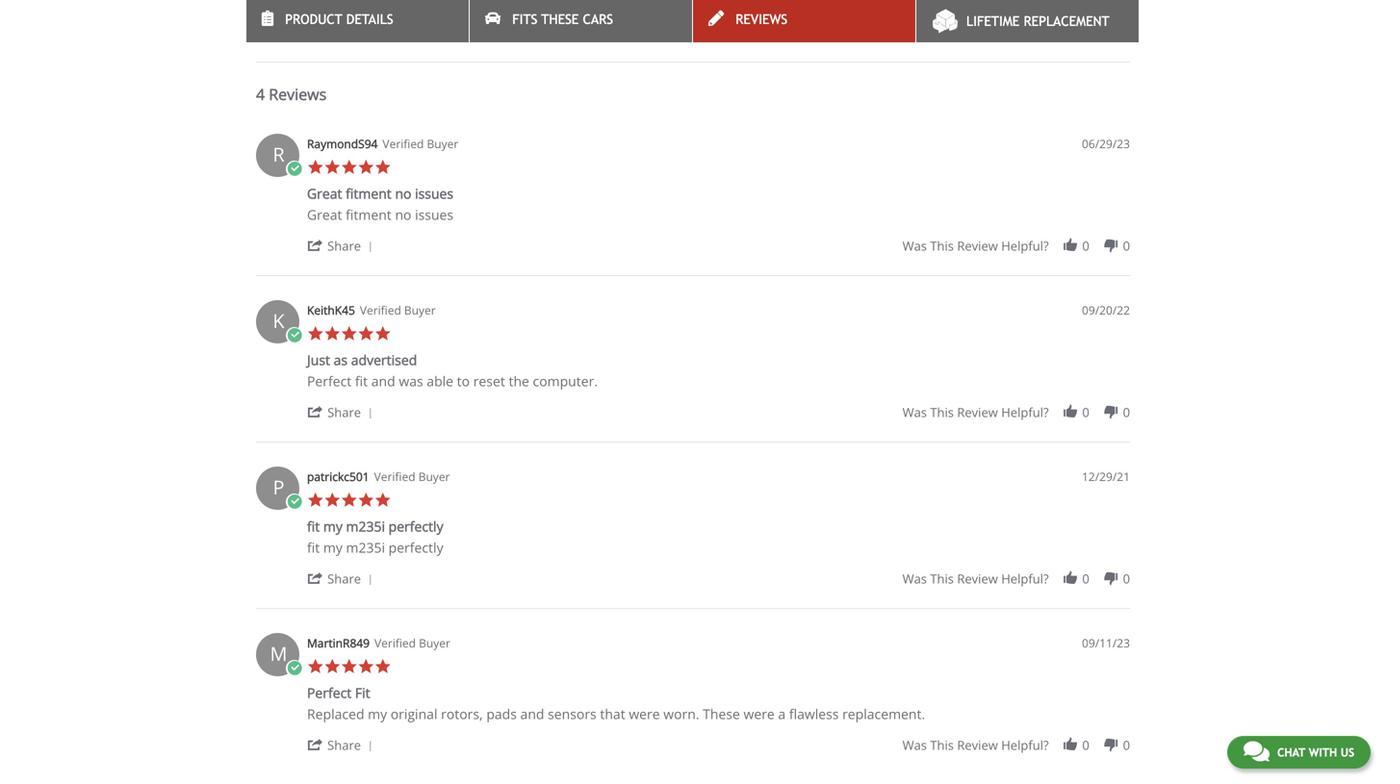 Task type: describe. For each thing, give the bounding box(es) containing it.
helpful? for m
[[1001, 737, 1049, 754]]

was for k
[[902, 404, 927, 421]]

0 right vote down review by patrickc501 on 29 dec 2021 image
[[1123, 570, 1130, 588]]

chat with us
[[1277, 746, 1354, 759]]

fit for p
[[307, 539, 320, 557]]

vote up review by raymonds94 on 29 jun 2023 image
[[1062, 237, 1079, 254]]

fits these cars link
[[470, 0, 692, 42]]

raymonds94
[[307, 136, 378, 152]]

tab panel containing r
[[246, 124, 1140, 775]]

circle checkmark image for m
[[286, 660, 303, 677]]

verified for m
[[374, 635, 416, 651]]

1 vertical spatial reviews
[[269, 84, 327, 105]]

0 right vote down review by raymonds94 on 29 jun 2023 image
[[1123, 237, 1130, 255]]

share image
[[307, 737, 324, 754]]

able
[[427, 372, 453, 390]]

group for r
[[902, 237, 1130, 255]]

just as advertised perfect fit and was able to reset the computer.
[[307, 351, 598, 390]]

review for r
[[957, 237, 998, 255]]

0 right vote down review by keithk45 on 20 sep 2022 image
[[1123, 404, 1130, 421]]

buyer for p
[[418, 469, 450, 485]]

fits these cars
[[512, 12, 613, 27]]

review for p
[[957, 570, 998, 588]]

1 no from the top
[[395, 184, 411, 203]]

09/11/23
[[1082, 635, 1130, 651]]

just as advertised heading
[[307, 351, 417, 373]]

verified for r
[[383, 136, 424, 152]]

review date 12/29/21 element
[[1082, 469, 1130, 485]]

and inside perfect fit replaced my original rotors, pads and sensors that were worn. these were a flawless replacement.
[[520, 705, 544, 724]]

vote down review by raymonds94 on 29 jun 2023 image
[[1103, 237, 1119, 254]]

rotors,
[[441, 705, 483, 724]]

star image down keithk45 verified buyer
[[374, 326, 391, 342]]

vote down review by patrickc501 on 29 dec 2021 image
[[1103, 570, 1119, 587]]

group for p
[[902, 570, 1130, 588]]

patrickc501 verified buyer
[[307, 469, 450, 485]]

product
[[285, 12, 342, 27]]

great fitment no issues heading
[[307, 184, 453, 207]]

star image down raymonds94 verified buyer
[[358, 159, 374, 176]]

2 m235i from the top
[[346, 539, 385, 557]]

images & videos image
[[482, 4, 694, 38]]

p
[[273, 474, 284, 501]]

flawless
[[789, 705, 839, 724]]

share image for r
[[307, 237, 324, 254]]

verified buyer heading for m
[[374, 635, 450, 652]]

and inside just as advertised perfect fit and was able to reset the computer.
[[371, 372, 395, 390]]

seperator image for k
[[365, 408, 376, 420]]

was this review helpful? for m
[[902, 737, 1049, 754]]

verified for k
[[360, 302, 401, 318]]

4 reviews
[[256, 84, 327, 105]]

rating image
[[256, 4, 468, 38]]

share button for m
[[307, 736, 380, 754]]

share button for r
[[307, 236, 380, 255]]

fit my m235i perfectly heading
[[307, 518, 443, 540]]

2 great from the top
[[307, 206, 342, 224]]

reviews link
[[693, 0, 915, 42]]

share for m
[[327, 737, 361, 754]]

0 right 'vote up review by raymonds94 on 29 jun 2023' icon
[[1082, 237, 1089, 255]]

star image up as in the top left of the page
[[341, 326, 358, 342]]

was for r
[[902, 237, 927, 255]]

share image for p
[[307, 570, 324, 587]]

computer.
[[533, 372, 598, 390]]

06/29/23
[[1082, 136, 1130, 152]]

was this review helpful? for k
[[902, 404, 1049, 421]]

replacement.
[[842, 705, 925, 724]]

comments image
[[1244, 740, 1270, 763]]

share image for k
[[307, 404, 324, 421]]

review date 09/11/23 element
[[1082, 635, 1130, 652]]

reset
[[473, 372, 505, 390]]

my inside perfect fit replaced my original rotors, pads and sensors that were worn. these were a flawless replacement.
[[368, 705, 387, 724]]

star image up fit
[[358, 659, 374, 675]]

worn.
[[663, 705, 699, 724]]

2 issues from the top
[[415, 206, 453, 224]]

1 issues from the top
[[415, 184, 453, 203]]

raymonds94 verified buyer
[[307, 136, 458, 152]]

verified for p
[[374, 469, 415, 485]]

product details link
[[246, 0, 469, 42]]

us
[[1341, 746, 1354, 759]]

review for m
[[957, 737, 998, 754]]

was for m
[[902, 737, 927, 754]]

1 were from the left
[[629, 705, 660, 724]]

seperator image for r
[[365, 242, 376, 253]]

that
[[600, 705, 625, 724]]

replacement
[[1024, 13, 1110, 29]]

share for r
[[327, 237, 361, 255]]

09/20/22
[[1082, 302, 1130, 318]]

group for k
[[902, 404, 1130, 421]]

vote up review by patrickc501 on 29 dec 2021 image
[[1062, 570, 1079, 587]]

star image down patrickc501
[[341, 492, 358, 509]]

was this review helpful? for r
[[902, 237, 1049, 255]]



Task type: vqa. For each thing, say whether or not it's contained in the screenshot.


Task type: locate. For each thing, give the bounding box(es) containing it.
seperator image for p
[[365, 575, 376, 586]]

2 share image from the top
[[307, 404, 324, 421]]

1 vertical spatial m235i
[[346, 539, 385, 557]]

share button for k
[[307, 403, 380, 421]]

a
[[778, 705, 786, 724]]

1 m235i from the top
[[346, 518, 385, 536]]

3 share button from the top
[[307, 570, 380, 588]]

patrickc501
[[307, 469, 369, 485]]

keithk45 verified buyer
[[307, 302, 436, 318]]

was this review helpful?
[[902, 237, 1049, 255], [902, 404, 1049, 421], [902, 570, 1049, 588], [902, 737, 1049, 754]]

perfectly
[[389, 518, 443, 536], [389, 539, 443, 557]]

verified buyer heading for k
[[360, 302, 436, 319]]

2 was from the top
[[902, 404, 927, 421]]

1 seperator image from the top
[[365, 242, 376, 253]]

4 was this review helpful? from the top
[[902, 737, 1049, 754]]

vote down review by martinr849 on 11 sep 2023 image
[[1103, 737, 1119, 754]]

share
[[327, 237, 361, 255], [327, 404, 361, 421], [327, 570, 361, 588], [327, 737, 361, 754]]

2 share button from the top
[[307, 403, 380, 421]]

were right the that
[[629, 705, 660, 724]]

0 vertical spatial my
[[323, 518, 343, 536]]

great fitment no issues great fitment no issues
[[307, 184, 453, 224]]

1 circle checkmark image from the top
[[286, 494, 303, 511]]

fitment
[[346, 184, 392, 203], [346, 206, 392, 224]]

verified up fit my m235i perfectly heading in the bottom of the page
[[374, 469, 415, 485]]

review left vote up review by keithk45 on 20 sep 2022 image
[[957, 404, 998, 421]]

circle checkmark image right r
[[286, 161, 303, 178]]

0 vertical spatial fitment
[[346, 184, 392, 203]]

review
[[957, 237, 998, 255], [957, 404, 998, 421], [957, 570, 998, 588], [957, 737, 998, 754]]

fit
[[355, 372, 368, 390], [307, 518, 320, 536], [307, 539, 320, 557]]

1 group from the top
[[902, 237, 1130, 255]]

1 vertical spatial circle checkmark image
[[286, 327, 303, 344]]

0 right vote up review by patrickc501 on 29 dec 2021 icon
[[1082, 570, 1089, 588]]

group
[[902, 237, 1130, 255], [902, 404, 1130, 421], [902, 570, 1130, 588], [902, 737, 1130, 754]]

1 vertical spatial perfect
[[307, 684, 352, 702]]

0 right vote up review by keithk45 on 20 sep 2022 image
[[1082, 404, 1089, 421]]

1 vertical spatial and
[[520, 705, 544, 724]]

vote up review by keithk45 on 20 sep 2022 image
[[1062, 404, 1079, 421]]

0 vertical spatial these
[[541, 12, 579, 27]]

3 review from the top
[[957, 570, 998, 588]]

perfect fit replaced my original rotors, pads and sensors that were worn. these were a flawless replacement.
[[307, 684, 925, 724]]

circle checkmark image right the k
[[286, 327, 303, 344]]

star image
[[307, 159, 324, 176], [324, 159, 341, 176], [374, 159, 391, 176], [307, 326, 324, 342], [358, 326, 374, 342], [307, 492, 324, 509], [324, 492, 341, 509], [374, 492, 391, 509], [307, 659, 324, 675], [324, 659, 341, 675], [341, 659, 358, 675]]

circle checkmark image for k
[[286, 327, 303, 344]]

buyer up advertised
[[404, 302, 436, 318]]

seperator image down just as advertised heading
[[365, 408, 376, 420]]

1 perfect from the top
[[307, 372, 352, 390]]

replaced
[[307, 705, 364, 724]]

helpful? left 'vote up review by raymonds94 on 29 jun 2023' icon
[[1001, 237, 1049, 255]]

2 review from the top
[[957, 404, 998, 421]]

4 helpful? from the top
[[1001, 737, 1049, 754]]

fit for k
[[355, 372, 368, 390]]

no
[[395, 184, 411, 203], [395, 206, 411, 224]]

4 group from the top
[[902, 737, 1130, 754]]

share image up keithk45
[[307, 237, 324, 254]]

4 this from the top
[[930, 737, 954, 754]]

share button down 'great fitment no issues great fitment no issues'
[[307, 236, 380, 255]]

buyer up the original at the left bottom
[[419, 635, 450, 651]]

verified buyer heading up great fitment no issues heading
[[383, 136, 458, 152]]

review for k
[[957, 404, 998, 421]]

star image
[[341, 159, 358, 176], [358, 159, 374, 176], [324, 326, 341, 342], [341, 326, 358, 342], [374, 326, 391, 342], [341, 492, 358, 509], [358, 492, 374, 509], [358, 659, 374, 675], [374, 659, 391, 675]]

3 share from the top
[[327, 570, 361, 588]]

1 vertical spatial fit
[[307, 518, 320, 536]]

2 was this review helpful? from the top
[[902, 404, 1049, 421]]

1 was this review helpful? from the top
[[902, 237, 1049, 255]]

buyer for m
[[419, 635, 450, 651]]

0 vertical spatial no
[[395, 184, 411, 203]]

1 vertical spatial fitment
[[346, 206, 392, 224]]

was for p
[[902, 570, 927, 588]]

issues
[[415, 184, 453, 203], [415, 206, 453, 224]]

fits
[[512, 12, 537, 27]]

martinr849
[[307, 635, 370, 651]]

was this review helpful? left 'vote up review by raymonds94 on 29 jun 2023' icon
[[902, 237, 1049, 255]]

2 perfect from the top
[[307, 684, 352, 702]]

lifetime replacement
[[966, 13, 1110, 29]]

verified buyer heading up fit my m235i perfectly heading in the bottom of the page
[[374, 469, 450, 485]]

review left 'vote up review by raymonds94 on 29 jun 2023' icon
[[957, 237, 998, 255]]

2 share from the top
[[327, 404, 361, 421]]

advertised
[[351, 351, 417, 369]]

verified buyer heading up the original at the left bottom
[[374, 635, 450, 652]]

1 horizontal spatial reviews
[[736, 12, 788, 27]]

1 horizontal spatial these
[[703, 705, 740, 724]]

1 vertical spatial share image
[[307, 404, 324, 421]]

0 horizontal spatial these
[[541, 12, 579, 27]]

sensors
[[548, 705, 597, 724]]

these
[[541, 12, 579, 27], [703, 705, 740, 724]]

3 group from the top
[[902, 570, 1130, 588]]

these right fits
[[541, 12, 579, 27]]

0 vertical spatial circle checkmark image
[[286, 161, 303, 178]]

tab panel
[[246, 124, 1140, 775]]

circle checkmark image
[[286, 161, 303, 178], [286, 327, 303, 344]]

these right 'worn.'
[[703, 705, 740, 724]]

original
[[391, 705, 437, 724]]

3 seperator image from the top
[[365, 575, 376, 586]]

0 vertical spatial perfectly
[[389, 518, 443, 536]]

star image down keithk45
[[324, 326, 341, 342]]

perfect inside perfect fit replaced my original rotors, pads and sensors that were worn. these were a flawless replacement.
[[307, 684, 352, 702]]

star image down 'patrickc501 verified buyer'
[[358, 492, 374, 509]]

seperator image down "fit my m235i perfectly fit my m235i perfectly"
[[365, 575, 376, 586]]

keithk45
[[307, 302, 355, 318]]

were left a
[[744, 705, 775, 724]]

share button down "fit my m235i perfectly fit my m235i perfectly"
[[307, 570, 380, 588]]

share down 'great fitment no issues great fitment no issues'
[[327, 237, 361, 255]]

perfect up replaced
[[307, 684, 352, 702]]

my
[[323, 518, 343, 536], [323, 539, 343, 557], [368, 705, 387, 724]]

1 vertical spatial no
[[395, 206, 411, 224]]

0 right vote up review by martinr849 on 11 sep 2023 icon
[[1082, 737, 1089, 754]]

2 circle checkmark image from the top
[[286, 660, 303, 677]]

4 was from the top
[[902, 737, 927, 754]]

share for p
[[327, 570, 361, 588]]

m235i
[[346, 518, 385, 536], [346, 539, 385, 557]]

perfect fit heading
[[307, 684, 370, 706]]

vote down review by keithk45 on 20 sep 2022 image
[[1103, 404, 1119, 421]]

verified buyer heading up advertised
[[360, 302, 436, 319]]

was
[[399, 372, 423, 390]]

1 share image from the top
[[307, 237, 324, 254]]

circle checkmark image
[[286, 494, 303, 511], [286, 660, 303, 677]]

was
[[902, 237, 927, 255], [902, 404, 927, 421], [902, 570, 927, 588], [902, 737, 927, 754]]

buyer for k
[[404, 302, 436, 318]]

1 share from the top
[[327, 237, 361, 255]]

these inside perfect fit replaced my original rotors, pads and sensors that were worn. these were a flawless replacement.
[[703, 705, 740, 724]]

0 vertical spatial m235i
[[346, 518, 385, 536]]

helpful? for k
[[1001, 404, 1049, 421]]

1 circle checkmark image from the top
[[286, 161, 303, 178]]

were
[[629, 705, 660, 724], [744, 705, 775, 724]]

review date 06/29/23 element
[[1082, 136, 1130, 152]]

and right "pads"
[[520, 705, 544, 724]]

great
[[307, 184, 342, 203], [307, 206, 342, 224]]

share down as in the top left of the page
[[327, 404, 361, 421]]

1 helpful? from the top
[[1001, 237, 1049, 255]]

1 share button from the top
[[307, 236, 380, 255]]

4 review from the top
[[957, 737, 998, 754]]

helpful? left vote up review by keithk45 on 20 sep 2022 image
[[1001, 404, 1049, 421]]

1 vertical spatial seperator image
[[365, 408, 376, 420]]

3 helpful? from the top
[[1001, 570, 1049, 588]]

3 was from the top
[[902, 570, 927, 588]]

2 fitment from the top
[[346, 206, 392, 224]]

helpful? left vote up review by patrickc501 on 29 dec 2021 icon
[[1001, 570, 1049, 588]]

2 vertical spatial fit
[[307, 539, 320, 557]]

helpful? left vote up review by martinr849 on 11 sep 2023 icon
[[1001, 737, 1049, 754]]

share button down replaced
[[307, 736, 380, 754]]

4 share button from the top
[[307, 736, 380, 754]]

3 this from the top
[[930, 570, 954, 588]]

2 vertical spatial my
[[368, 705, 387, 724]]

verified right keithk45
[[360, 302, 401, 318]]

1 vertical spatial perfectly
[[389, 539, 443, 557]]

buyer up fit my m235i perfectly heading in the bottom of the page
[[418, 469, 450, 485]]

2 vertical spatial share image
[[307, 570, 324, 587]]

perfect down just
[[307, 372, 352, 390]]

and down advertised
[[371, 372, 395, 390]]

2 helpful? from the top
[[1001, 404, 1049, 421]]

2 circle checkmark image from the top
[[286, 327, 303, 344]]

verified buyer heading for r
[[383, 136, 458, 152]]

r
[[273, 141, 285, 168]]

verified up great fitment no issues heading
[[383, 136, 424, 152]]

1 vertical spatial these
[[703, 705, 740, 724]]

fit inside just as advertised perfect fit and was able to reset the computer.
[[355, 372, 368, 390]]

product details
[[285, 12, 393, 27]]

verified right martinr849
[[374, 635, 416, 651]]

pads
[[486, 705, 517, 724]]

perfect
[[307, 372, 352, 390], [307, 684, 352, 702]]

and
[[371, 372, 395, 390], [520, 705, 544, 724]]

helpful? for r
[[1001, 237, 1049, 255]]

1 vertical spatial issues
[[415, 206, 453, 224]]

fit my m235i perfectly fit my m235i perfectly
[[307, 518, 443, 557]]

seperator image
[[365, 741, 376, 753]]

share image up martinr849
[[307, 570, 324, 587]]

2 perfectly from the top
[[389, 539, 443, 557]]

lifetime replacement link
[[916, 0, 1139, 42]]

0 vertical spatial and
[[371, 372, 395, 390]]

1 was from the top
[[902, 237, 927, 255]]

2 group from the top
[[902, 404, 1130, 421]]

0
[[1082, 237, 1089, 255], [1123, 237, 1130, 255], [1082, 404, 1089, 421], [1123, 404, 1130, 421], [1082, 570, 1089, 588], [1123, 570, 1130, 588], [1082, 737, 1089, 754], [1123, 737, 1130, 754]]

seperator image
[[365, 242, 376, 253], [365, 408, 376, 420], [365, 575, 376, 586]]

this for p
[[930, 570, 954, 588]]

0 vertical spatial reviews
[[736, 12, 788, 27]]

reviews inside "link"
[[736, 12, 788, 27]]

0 vertical spatial issues
[[415, 184, 453, 203]]

1 horizontal spatial and
[[520, 705, 544, 724]]

to
[[457, 372, 470, 390]]

k
[[273, 308, 285, 334]]

1 this from the top
[[930, 237, 954, 255]]

0 horizontal spatial and
[[371, 372, 395, 390]]

12/29/21
[[1082, 469, 1130, 485]]

share button for p
[[307, 570, 380, 588]]

star image down raymonds94
[[341, 159, 358, 176]]

lifetime
[[966, 13, 1020, 29]]

was this review helpful? left vote up review by keithk45 on 20 sep 2022 image
[[902, 404, 1049, 421]]

0 vertical spatial circle checkmark image
[[286, 494, 303, 511]]

3 was this review helpful? from the top
[[902, 570, 1049, 588]]

fit
[[355, 684, 370, 702]]

reviews
[[736, 12, 788, 27], [269, 84, 327, 105]]

1 perfectly from the top
[[389, 518, 443, 536]]

this
[[930, 237, 954, 255], [930, 404, 954, 421], [930, 570, 954, 588], [930, 737, 954, 754]]

circle checkmark image for r
[[286, 161, 303, 178]]

review date 09/20/22 element
[[1082, 302, 1130, 319]]

4
[[256, 84, 265, 105]]

buyer up great fitment no issues heading
[[427, 136, 458, 152]]

0 right vote down review by martinr849 on 11 sep 2023 icon at the right bottom of the page
[[1123, 737, 1130, 754]]

just
[[307, 351, 330, 369]]

helpful? for p
[[1001, 570, 1049, 588]]

m
[[270, 641, 287, 667]]

2 this from the top
[[930, 404, 954, 421]]

1 vertical spatial circle checkmark image
[[286, 660, 303, 677]]

2 vertical spatial seperator image
[[365, 575, 376, 586]]

was this review helpful? for p
[[902, 570, 1049, 588]]

share down "fit my m235i perfectly fit my m235i perfectly"
[[327, 570, 361, 588]]

was this review helpful? left vote up review by martinr849 on 11 sep 2023 icon
[[902, 737, 1049, 754]]

0 horizontal spatial reviews
[[269, 84, 327, 105]]

the
[[509, 372, 529, 390]]

0 vertical spatial fit
[[355, 372, 368, 390]]

chat
[[1277, 746, 1305, 759]]

share image
[[307, 237, 324, 254], [307, 404, 324, 421], [307, 570, 324, 587]]

2 were from the left
[[744, 705, 775, 724]]

star image down martinr849 verified buyer
[[374, 659, 391, 675]]

0 vertical spatial share image
[[307, 237, 324, 254]]

1 horizontal spatial were
[[744, 705, 775, 724]]

1 fitment from the top
[[346, 184, 392, 203]]

review left vote up review by martinr849 on 11 sep 2023 icon
[[957, 737, 998, 754]]

4 share from the top
[[327, 737, 361, 754]]

verified buyer heading for p
[[374, 469, 450, 485]]

1 vertical spatial my
[[323, 539, 343, 557]]

share button down as in the top left of the page
[[307, 403, 380, 421]]

1 vertical spatial great
[[307, 206, 342, 224]]

buyer
[[427, 136, 458, 152], [404, 302, 436, 318], [418, 469, 450, 485], [419, 635, 450, 651]]

chat with us link
[[1227, 736, 1371, 769]]

seperator image down 'great fitment no issues great fitment no issues'
[[365, 242, 376, 253]]

circle checkmark image for p
[[286, 494, 303, 511]]

perfect inside just as advertised perfect fit and was able to reset the computer.
[[307, 372, 352, 390]]

this for m
[[930, 737, 954, 754]]

this for k
[[930, 404, 954, 421]]

this for r
[[930, 237, 954, 255]]

share for k
[[327, 404, 361, 421]]

share image down just
[[307, 404, 324, 421]]

cars
[[583, 12, 613, 27]]

3 share image from the top
[[307, 570, 324, 587]]

1 great from the top
[[307, 184, 342, 203]]

share button
[[307, 236, 380, 255], [307, 403, 380, 421], [307, 570, 380, 588], [307, 736, 380, 754]]

0 vertical spatial great
[[307, 184, 342, 203]]

2 no from the top
[[395, 206, 411, 224]]

helpful?
[[1001, 237, 1049, 255], [1001, 404, 1049, 421], [1001, 570, 1049, 588], [1001, 737, 1049, 754]]

verified
[[383, 136, 424, 152], [360, 302, 401, 318], [374, 469, 415, 485], [374, 635, 416, 651]]

0 vertical spatial perfect
[[307, 372, 352, 390]]

review left vote up review by patrickc501 on 29 dec 2021 icon
[[957, 570, 998, 588]]

verified buyer heading
[[383, 136, 458, 152], [360, 302, 436, 319], [374, 469, 450, 485], [374, 635, 450, 652]]

group for m
[[902, 737, 1130, 754]]

details
[[346, 12, 393, 27]]

as
[[334, 351, 348, 369]]

martinr849 verified buyer
[[307, 635, 450, 651]]

2 seperator image from the top
[[365, 408, 376, 420]]

with
[[1309, 746, 1337, 759]]

buyer for r
[[427, 136, 458, 152]]

1 review from the top
[[957, 237, 998, 255]]

0 vertical spatial seperator image
[[365, 242, 376, 253]]

share left seperator image
[[327, 737, 361, 754]]

0 horizontal spatial were
[[629, 705, 660, 724]]

was this review helpful? left vote up review by patrickc501 on 29 dec 2021 icon
[[902, 570, 1049, 588]]

vote up review by martinr849 on 11 sep 2023 image
[[1062, 737, 1079, 754]]



